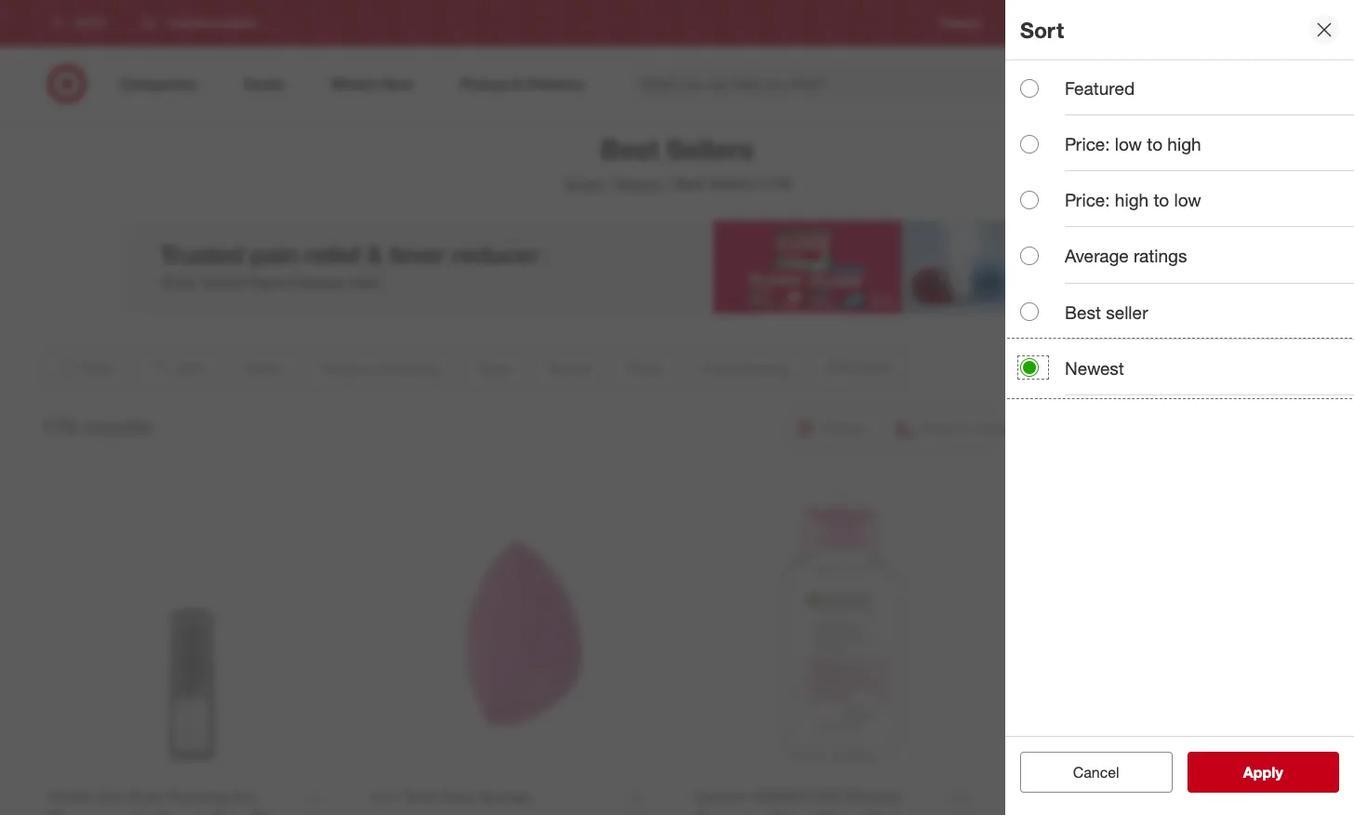Task type: vqa. For each thing, say whether or not it's contained in the screenshot.
The Preorder,
no



Task type: locate. For each thing, give the bounding box(es) containing it.
0 vertical spatial high
[[1168, 133, 1202, 155]]

1 vertical spatial price:
[[1065, 189, 1111, 211]]

(176)
[[759, 174, 792, 193]]

search
[[1080, 76, 1125, 95]]

price: up average in the top of the page
[[1065, 189, 1111, 211]]

high down price: low to high
[[1116, 189, 1149, 211]]

high up price: high to low at top right
[[1168, 133, 1202, 155]]

2 vertical spatial best
[[1065, 301, 1102, 322]]

0 vertical spatial to
[[1148, 133, 1163, 155]]

0 vertical spatial price:
[[1065, 133, 1111, 155]]

sort
[[1021, 16, 1064, 42]]

1 horizontal spatial high
[[1168, 133, 1202, 155]]

/ right beauty link
[[667, 174, 671, 193]]

/
[[607, 174, 612, 193], [667, 174, 671, 193]]

results
[[83, 413, 152, 439]]

best right beauty link
[[675, 174, 706, 193]]

1 vertical spatial to
[[1154, 189, 1170, 211]]

find stores
[[1261, 16, 1318, 30]]

best left seller
[[1065, 301, 1102, 322]]

weekly
[[1012, 16, 1048, 30]]

None radio
[[1021, 135, 1039, 153]]

0 horizontal spatial high
[[1116, 189, 1149, 211]]

to up the ratings
[[1154, 189, 1170, 211]]

best inside sort dialog
[[1065, 301, 1102, 322]]

best up beauty
[[601, 132, 659, 166]]

price:
[[1065, 133, 1111, 155], [1065, 189, 1111, 211]]

0 horizontal spatial best
[[601, 132, 659, 166]]

176 results
[[41, 413, 152, 439]]

1 price: from the top
[[1065, 133, 1111, 155]]

1 horizontal spatial /
[[667, 174, 671, 193]]

2 horizontal spatial best
[[1065, 301, 1102, 322]]

registry link
[[941, 15, 982, 31]]

average
[[1065, 245, 1129, 267]]

/ right the target
[[607, 174, 612, 193]]

0 horizontal spatial low
[[1116, 133, 1143, 155]]

1 horizontal spatial low
[[1175, 189, 1202, 211]]

price: down featured
[[1065, 133, 1111, 155]]

high
[[1168, 133, 1202, 155], [1116, 189, 1149, 211]]

low up the ratings
[[1175, 189, 1202, 211]]

1 vertical spatial best
[[675, 174, 706, 193]]

0 vertical spatial low
[[1116, 133, 1143, 155]]

sellers
[[667, 132, 754, 166], [710, 174, 755, 193]]

None radio
[[1021, 79, 1039, 97], [1021, 191, 1039, 209], [1021, 247, 1039, 265], [1021, 303, 1039, 321], [1021, 358, 1039, 377], [1021, 79, 1039, 97], [1021, 191, 1039, 209], [1021, 247, 1039, 265], [1021, 303, 1039, 321], [1021, 358, 1039, 377]]

to up price: high to low at top right
[[1148, 133, 1163, 155]]

0 horizontal spatial /
[[607, 174, 612, 193]]

search button
[[1080, 63, 1125, 108]]

What can we help you find? suggestions appear below search field
[[630, 63, 1093, 104]]

ad
[[1051, 16, 1065, 30]]

best
[[601, 132, 659, 166], [675, 174, 706, 193], [1065, 301, 1102, 322]]

to for high
[[1148, 133, 1163, 155]]

low
[[1116, 133, 1143, 155], [1175, 189, 1202, 211]]

176
[[41, 413, 77, 439]]

1 / from the left
[[607, 174, 612, 193]]

low up price: high to low at top right
[[1116, 133, 1143, 155]]

price: for price: high to low
[[1065, 189, 1111, 211]]

best seller
[[1065, 301, 1149, 322]]

2 price: from the top
[[1065, 189, 1111, 211]]

best sellers target / beauty / best sellers (176)
[[563, 132, 792, 193]]

0 vertical spatial best
[[601, 132, 659, 166]]

average ratings
[[1065, 245, 1188, 267]]

to
[[1148, 133, 1163, 155], [1154, 189, 1170, 211]]

1 horizontal spatial best
[[675, 174, 706, 193]]

to for low
[[1154, 189, 1170, 211]]



Task type: describe. For each thing, give the bounding box(es) containing it.
seller
[[1107, 301, 1149, 322]]

0 vertical spatial sellers
[[667, 132, 754, 166]]

cancel button
[[1021, 752, 1173, 793]]

beauty
[[616, 174, 663, 193]]

1 vertical spatial sellers
[[710, 174, 755, 193]]

price: low to high
[[1065, 133, 1202, 155]]

target
[[563, 174, 603, 193]]

2 / from the left
[[667, 174, 671, 193]]

apply button
[[1188, 752, 1340, 793]]

stores
[[1285, 16, 1318, 30]]

best for seller
[[1065, 301, 1102, 322]]

weekly ad
[[1012, 16, 1065, 30]]

advertisement region
[[119, 220, 1236, 313]]

registry
[[941, 16, 982, 30]]

find
[[1261, 16, 1282, 30]]

find stores link
[[1261, 15, 1318, 31]]

ratings
[[1134, 245, 1188, 267]]

none radio inside sort dialog
[[1021, 135, 1039, 153]]

1 vertical spatial high
[[1116, 189, 1149, 211]]

newest
[[1065, 357, 1125, 378]]

featured
[[1065, 77, 1135, 99]]

target link
[[563, 174, 603, 193]]

price: for price: low to high
[[1065, 133, 1111, 155]]

price: high to low
[[1065, 189, 1202, 211]]

weekly ad link
[[1012, 15, 1065, 31]]

apply
[[1244, 763, 1284, 782]]

best for sellers
[[601, 132, 659, 166]]

sort dialog
[[1006, 0, 1355, 815]]

1 vertical spatial low
[[1175, 189, 1202, 211]]

cancel
[[1074, 763, 1120, 782]]

beauty link
[[616, 174, 663, 193]]



